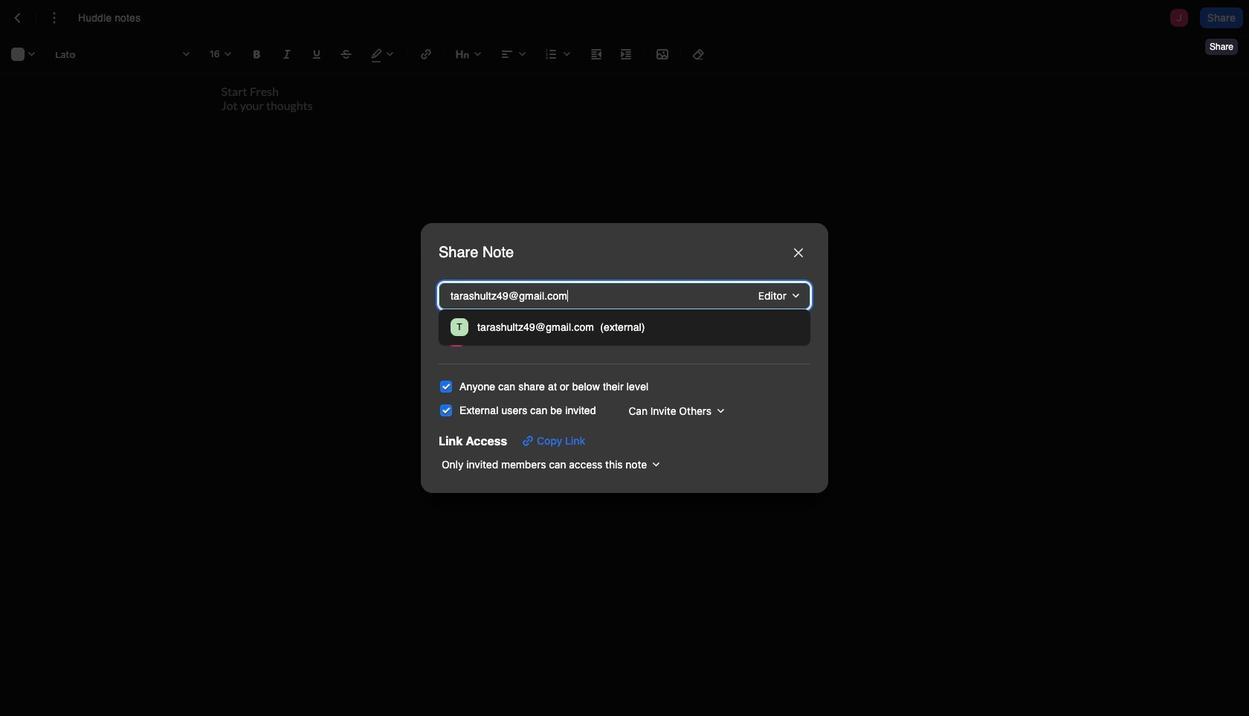 Task type: describe. For each thing, give the bounding box(es) containing it.
Contact, Channel or Email text field
[[448, 286, 713, 307]]

link image
[[417, 45, 435, 63]]

permission element
[[743, 328, 802, 349]]

insert image image
[[654, 45, 672, 63]]

all notes image
[[9, 9, 27, 27]]

0 vertical spatial permission image
[[750, 286, 805, 307]]

clear style image
[[690, 45, 708, 63]]



Task type: vqa. For each thing, say whether or not it's contained in the screenshot.
the Management in User Management menu item
no



Task type: locate. For each thing, give the bounding box(es) containing it.
decrease indent image
[[588, 45, 606, 63]]

underline image
[[308, 45, 326, 63]]

1 vertical spatial permission image
[[743, 328, 802, 349]]

menu item
[[445, 325, 805, 352], [445, 325, 805, 352]]

increase indent image
[[618, 45, 635, 63]]

None field
[[750, 286, 805, 307], [743, 328, 802, 349], [620, 401, 730, 422], [439, 454, 665, 475], [750, 286, 805, 307], [743, 328, 802, 349], [620, 401, 730, 422], [439, 454, 665, 475]]

None text field
[[78, 10, 156, 25]]

james peterson image
[[448, 329, 466, 347], [448, 329, 466, 347]]

copy link image
[[519, 432, 537, 450], [519, 432, 537, 450]]

permission image
[[750, 286, 805, 307], [743, 328, 802, 349]]

option
[[445, 315, 805, 339]]

italic image
[[278, 45, 296, 63]]

tooltip
[[1205, 28, 1240, 57]]

bold image
[[249, 45, 266, 63]]

strikethrough image
[[338, 45, 356, 63]]

dialog
[[421, 223, 829, 493], [421, 223, 829, 493]]

close image
[[795, 249, 804, 258], [795, 249, 804, 258]]



